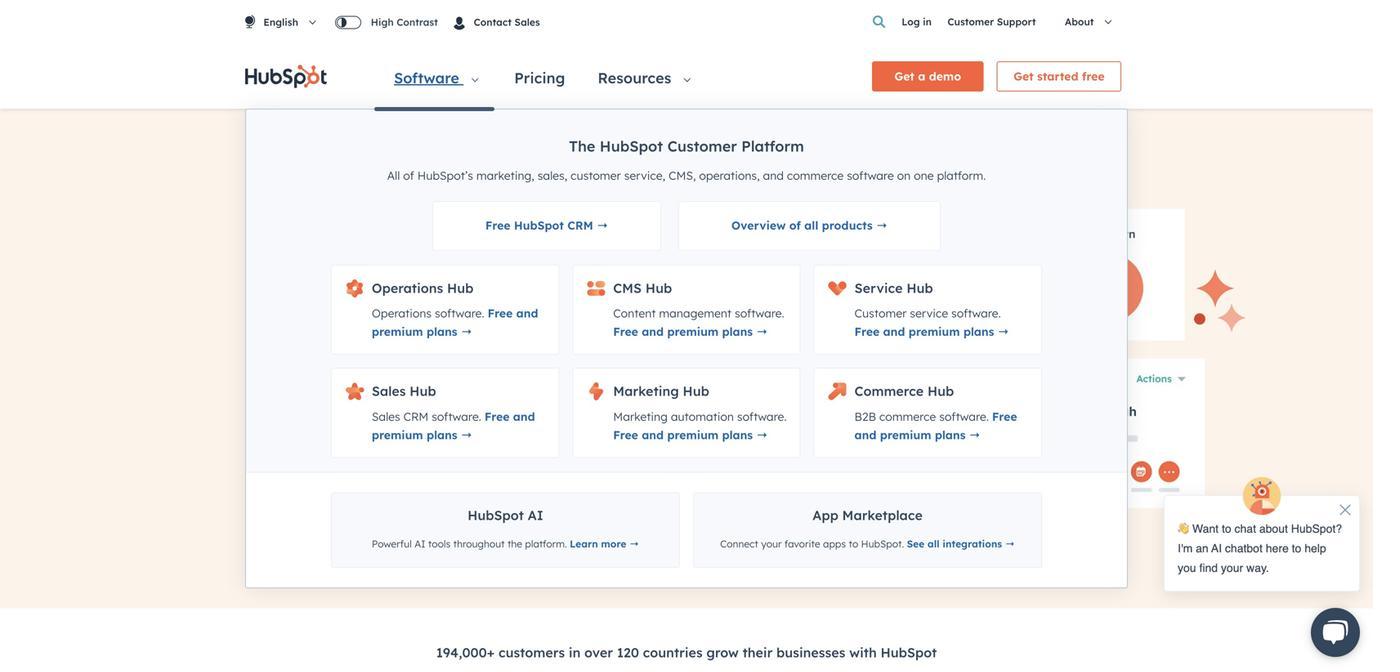 Task type: vqa. For each thing, say whether or not it's contained in the screenshot.
Approvals
no



Task type: describe. For each thing, give the bounding box(es) containing it.
app marketplace
[[813, 507, 923, 524]]

operations software.
[[372, 306, 488, 321]]

free inside customer service software. free and premium plans
[[855, 325, 880, 339]]

1 vertical spatial commerce
[[880, 410, 937, 424]]

get for right get started free link the get a demo link
[[895, 69, 915, 83]]

b2b commerce software.
[[855, 410, 993, 424]]

that
[[585, 378, 611, 395]]

Search search field
[[870, 12, 899, 32]]

customer for customer support
[[948, 16, 995, 28]]

0 vertical spatial all
[[805, 218, 819, 233]]

support
[[997, 16, 1036, 28]]

chat widget region
[[1148, 476, 1374, 671]]

operations,
[[699, 168, 760, 183]]

on for software
[[898, 168, 911, 183]]

cms,
[[669, 168, 696, 183]]

marketing hub
[[613, 383, 710, 400]]

our
[[327, 503, 345, 517]]

on for customers
[[422, 378, 437, 395]]

started for right get started free link
[[1038, 69, 1079, 83]]

sales for crm
[[372, 410, 400, 424]]

free for right get started free link
[[1083, 69, 1105, 83]]

1 horizontal spatial platform.
[[937, 168, 986, 183]]

get a demo of our premium software, or get started with free tools.
[[245, 503, 609, 517]]

get for the get a demo link associated with the bottommost get started free link
[[280, 452, 305, 471]]

hub for commerce hub
[[928, 383, 955, 400]]

cms hub
[[613, 280, 672, 296]]

see
[[907, 538, 925, 551]]

business.
[[306, 401, 362, 418]]

a for the get a demo link associated with the bottommost get started free link
[[310, 452, 319, 471]]

software
[[847, 168, 894, 183]]

and up the seamlessly
[[517, 306, 539, 321]]

2 vertical spatial demo
[[278, 503, 309, 517]]

pricing
[[515, 69, 565, 87]]

customer service software. free and premium plans
[[855, 306, 1002, 339]]

their
[[743, 645, 773, 661]]

get started free for the bottommost get started free link
[[453, 452, 569, 471]]

high contrast
[[371, 16, 438, 28]]

of for overview
[[790, 218, 801, 233]]

get a demo for the get a demo link associated with the bottommost get started free link
[[280, 452, 364, 471]]

hubspot's
[[418, 168, 473, 183]]

management
[[659, 306, 732, 321]]

pricing link
[[495, 44, 578, 109]]

contact sales link
[[441, 4, 553, 40]]

0 horizontal spatial a
[[268, 503, 275, 517]]

sales hub
[[372, 383, 436, 400]]

hub for operations hub
[[447, 280, 474, 296]]

software. for sales crm software.
[[432, 410, 482, 424]]

get
[[466, 503, 484, 517]]

cms
[[613, 280, 642, 296]]

contrast
[[397, 16, 438, 28]]

not
[[403, 355, 423, 372]]

0 horizontal spatial platform.
[[525, 538, 567, 551]]

1 vertical spatial your
[[275, 401, 302, 418]]

log
[[902, 16, 920, 28]]

service,
[[624, 168, 666, 183]]

favorite
[[785, 538, 821, 551]]

software for software
[[394, 69, 464, 87]]

free inside content management software. free and premium plans
[[613, 325, 639, 339]]

resources button
[[578, 44, 707, 109]]

more
[[601, 538, 627, 551]]

contact
[[474, 16, 512, 28]]

hub for sales hub
[[410, 383, 436, 400]]

grow
[[245, 224, 356, 287]]

marketing automation software. free and premium plans
[[613, 410, 787, 442]]

free hubspot crm
[[486, 218, 594, 233]]

countries
[[643, 645, 703, 661]]

customer support link
[[948, 16, 1036, 28]]

service
[[910, 306, 949, 321]]

resources
[[598, 69, 676, 87]]

grow
[[707, 645, 739, 661]]

tools.
[[580, 503, 609, 517]]

automation
[[671, 410, 734, 424]]

integrations
[[943, 538, 1003, 551]]

throughout
[[454, 538, 505, 551]]

powerful,
[[342, 355, 399, 372]]

operations for operations software.
[[372, 306, 432, 321]]

one for platform.
[[914, 168, 934, 183]]

tools
[[428, 538, 451, 551]]

marketplace
[[843, 507, 923, 524]]

hubspot ai
[[468, 507, 544, 524]]

english
[[261, 16, 298, 28]]

and inside software that's powerful, not overpowering. seamlessly connect your data, teams, and customers on one customer platform that grows with your business.
[[327, 378, 351, 395]]

products
[[822, 218, 873, 233]]

high
[[371, 16, 394, 28]]

free and premium plans for commerce hub
[[855, 410, 1018, 442]]

194,000+ customers in over 120 countries grow their businesses with hubspot
[[436, 645, 937, 661]]

software. for content management software. free and premium plans
[[735, 306, 785, 321]]

a for right get started free link the get a demo link
[[919, 69, 926, 83]]

sales crm software.
[[372, 410, 485, 424]]

194,000+
[[436, 645, 495, 661]]

premium right our
[[348, 503, 396, 517]]

premium inside content management software. free and premium plans
[[668, 325, 719, 339]]

marketing,
[[477, 168, 535, 183]]

to
[[849, 538, 859, 551]]

overview
[[732, 218, 786, 233]]

with inside the grow better with hubspot
[[493, 224, 583, 287]]

0 horizontal spatial customer
[[668, 137, 737, 155]]

software. for customer service software. free and premium plans
[[952, 306, 1002, 321]]

software. for marketing automation software. free and premium plans
[[737, 410, 787, 424]]

over
[[585, 645, 613, 661]]

log in link
[[902, 13, 932, 30]]

hubspot.
[[862, 538, 905, 551]]

120
[[617, 645, 639, 661]]

plans inside customer service software. free and premium plans
[[964, 325, 995, 339]]

free and premium plans for operations hub
[[372, 306, 539, 339]]

2 horizontal spatial your
[[761, 538, 782, 551]]

software for software that's powerful, not overpowering. seamlessly connect your data, teams, and customers on one customer platform that grows with your business.
[[245, 355, 301, 372]]

2 vertical spatial of
[[312, 503, 323, 517]]

1 horizontal spatial your
[[642, 355, 669, 372]]

0 horizontal spatial commerce
[[787, 168, 844, 183]]

premium down sales crm software.
[[372, 428, 423, 442]]

the
[[569, 137, 596, 155]]

with inside software that's powerful, not overpowering. seamlessly connect your data, teams, and customers on one customer platform that grows with your business.
[[245, 401, 271, 418]]

with right businesses
[[850, 645, 877, 661]]

1 horizontal spatial all
[[928, 538, 940, 551]]

all of hubspot's marketing, sales, customer service, cms, operations, and commerce software on one platform.
[[387, 168, 986, 183]]

all
[[387, 168, 400, 183]]

high contrast button
[[335, 16, 438, 29]]

software,
[[399, 503, 449, 517]]

customers inside software that's powerful, not overpowering. seamlessly connect your data, teams, and customers on one customer platform that grows with your business.
[[354, 378, 418, 395]]

service hub
[[855, 280, 934, 296]]



Task type: locate. For each thing, give the bounding box(es) containing it.
get started free link up hubspot ai
[[418, 434, 603, 490]]

crm inside free hubspot crm link
[[568, 218, 594, 233]]

0 horizontal spatial on
[[422, 378, 437, 395]]

and up business.
[[327, 378, 351, 395]]

software. right service
[[952, 306, 1002, 321]]

software. inside content management software. free and premium plans
[[735, 306, 785, 321]]

ai for powerful
[[415, 538, 426, 551]]

and down platform
[[763, 168, 784, 183]]

platform
[[742, 137, 805, 155]]

contact sales
[[471, 16, 540, 28]]

of left our
[[312, 503, 323, 517]]

premium inside marketing automation software. free and premium plans
[[668, 428, 719, 442]]

0 vertical spatial get a demo
[[895, 69, 962, 83]]

1 vertical spatial sales
[[372, 383, 406, 400]]

software. for b2b commerce software.
[[940, 410, 989, 424]]

0 horizontal spatial ai
[[415, 538, 426, 551]]

customers
[[354, 378, 418, 395], [499, 645, 565, 661]]

with left tools.
[[530, 503, 552, 517]]

of
[[403, 168, 414, 183], [790, 218, 801, 233], [312, 503, 323, 517]]

hub right cms
[[646, 280, 672, 296]]

commerce
[[855, 383, 924, 400]]

get a demo
[[895, 69, 962, 83], [280, 452, 364, 471]]

0 vertical spatial started
[[1038, 69, 1079, 83]]

content
[[613, 306, 656, 321]]

2 horizontal spatial demo
[[929, 69, 962, 83]]

0 horizontal spatial your
[[275, 401, 302, 418]]

0 vertical spatial customers
[[354, 378, 418, 395]]

software down contrast
[[394, 69, 464, 87]]

hub up automation
[[683, 383, 710, 400]]

powerful ai tools throughout the platform. learn more
[[372, 538, 627, 551]]

your left favorite
[[761, 538, 782, 551]]

0 vertical spatial get started free link
[[997, 62, 1122, 91]]

one right software
[[914, 168, 934, 183]]

learn
[[570, 538, 598, 551]]

crm
[[568, 218, 594, 233], [404, 410, 429, 424]]

1 horizontal spatial in
[[923, 16, 932, 28]]

software. right automation
[[737, 410, 787, 424]]

get up the or
[[453, 452, 479, 471]]

and down the content on the top of page
[[642, 325, 664, 339]]

and inside customer service software. free and premium plans
[[884, 325, 906, 339]]

sales for hub
[[372, 383, 406, 400]]

1 horizontal spatial crm
[[568, 218, 594, 233]]

get started free down the about
[[1014, 69, 1105, 83]]

1 vertical spatial get started free link
[[418, 434, 603, 490]]

get a demo link for the bottommost get started free link
[[245, 434, 399, 490]]

premium down automation
[[668, 428, 719, 442]]

1 vertical spatial customers
[[499, 645, 565, 661]]

get left our
[[245, 503, 265, 517]]

0 vertical spatial of
[[403, 168, 414, 183]]

0 horizontal spatial customer
[[467, 378, 525, 395]]

1 vertical spatial a
[[310, 452, 319, 471]]

better
[[367, 224, 482, 287]]

1 vertical spatial ai
[[415, 538, 426, 551]]

0 vertical spatial customer
[[571, 168, 621, 183]]

2 operations from the top
[[372, 306, 432, 321]]

connect your favorite apps to hubspot. see all integrations
[[721, 538, 1003, 551]]

ai for hubspot
[[528, 507, 544, 524]]

started for the bottommost get started free link
[[483, 452, 535, 471]]

1 vertical spatial started
[[483, 452, 535, 471]]

of right all
[[403, 168, 414, 183]]

on down not
[[422, 378, 437, 395]]

customer
[[571, 168, 621, 183], [467, 378, 525, 395]]

your up marketing hub
[[642, 355, 669, 372]]

apps
[[823, 538, 846, 551]]

0 vertical spatial in
[[923, 16, 932, 28]]

hubspot customer platform
[[245, 200, 437, 215]]

1 vertical spatial get started free
[[453, 452, 569, 471]]

1 vertical spatial get a demo
[[280, 452, 364, 471]]

operations up operations software.
[[372, 280, 443, 296]]

demo down log in link
[[929, 69, 962, 83]]

sales down sales hub
[[372, 410, 400, 424]]

2 horizontal spatial of
[[790, 218, 801, 233]]

software inside software that's powerful, not overpowering. seamlessly connect your data, teams, and customers on one customer platform that grows with your business.
[[245, 355, 301, 372]]

1 vertical spatial get a demo link
[[245, 434, 399, 490]]

hub for service hub
[[907, 280, 934, 296]]

businesses
[[777, 645, 846, 661]]

with
[[493, 224, 583, 287], [245, 401, 271, 418], [530, 503, 552, 517], [850, 645, 877, 661]]

free and premium plans for sales hub
[[372, 410, 535, 442]]

free hubspot crm link
[[433, 201, 662, 251]]

in
[[923, 16, 932, 28], [569, 645, 581, 661]]

b2b
[[855, 410, 877, 424]]

hub up b2b commerce software.
[[928, 383, 955, 400]]

log in
[[902, 16, 932, 28]]

free and premium plans down sales hub
[[372, 410, 535, 442]]

platform.
[[937, 168, 986, 183], [525, 538, 567, 551]]

operations down operations hub
[[372, 306, 432, 321]]

on inside software that's powerful, not overpowering. seamlessly connect your data, teams, and customers on one customer platform that grows with your business.
[[422, 378, 437, 395]]

1 horizontal spatial customers
[[499, 645, 565, 661]]

all right see
[[928, 538, 940, 551]]

hub for marketing hub
[[683, 383, 710, 400]]

1 horizontal spatial one
[[914, 168, 934, 183]]

hub for cms hub
[[646, 280, 672, 296]]

0 vertical spatial a
[[919, 69, 926, 83]]

get a demo down log in link
[[895, 69, 962, 83]]

1 operations from the top
[[372, 280, 443, 296]]

0 vertical spatial demo
[[929, 69, 962, 83]]

0 vertical spatial get a demo link
[[872, 62, 984, 91]]

get started free for right get started free link
[[1014, 69, 1105, 83]]

and down "platform"
[[513, 410, 535, 424]]

0 horizontal spatial demo
[[278, 503, 309, 517]]

0 horizontal spatial crm
[[404, 410, 429, 424]]

sales down powerful,
[[372, 383, 406, 400]]

software. down operations hub
[[435, 306, 485, 321]]

customer up all of hubspot's marketing, sales, customer service, cms, operations, and commerce software on one platform.
[[668, 137, 737, 155]]

free and premium plans down commerce hub at the bottom right
[[855, 410, 1018, 442]]

marketing inside marketing automation software. free and premium plans
[[613, 410, 668, 424]]

0 vertical spatial free
[[1083, 69, 1105, 83]]

the
[[508, 538, 523, 551]]

and down service hub
[[884, 325, 906, 339]]

hubspot
[[245, 200, 302, 215]]

1 horizontal spatial ai
[[528, 507, 544, 524]]

a down log in link
[[919, 69, 926, 83]]

customer for customer service software. free and premium plans
[[855, 306, 907, 321]]

software.
[[435, 306, 485, 321], [735, 306, 785, 321], [952, 306, 1002, 321], [432, 410, 482, 424], [737, 410, 787, 424], [940, 410, 989, 424]]

marketing down connect
[[613, 383, 679, 400]]

1 horizontal spatial a
[[310, 452, 319, 471]]

customer support
[[948, 16, 1036, 28]]

demo
[[929, 69, 962, 83], [323, 452, 364, 471], [278, 503, 309, 517]]

0 vertical spatial customer
[[948, 16, 995, 28]]

commerce hub
[[855, 383, 955, 400]]

0 vertical spatial one
[[914, 168, 934, 183]]

free and premium plans up overpowering.
[[372, 306, 539, 339]]

2 vertical spatial sales
[[372, 410, 400, 424]]

customer inside software that's powerful, not overpowering. seamlessly connect your data, teams, and customers on one customer platform that grows with your business.
[[467, 378, 525, 395]]

0 horizontal spatial customers
[[354, 378, 418, 395]]

2 vertical spatial customer
[[855, 306, 907, 321]]

customers right 194,000+
[[499, 645, 565, 661]]

hubspot image
[[245, 64, 327, 89]]

sales right contact
[[515, 16, 540, 28]]

1 vertical spatial of
[[790, 218, 801, 233]]

0 horizontal spatial software
[[245, 355, 301, 372]]

1 horizontal spatial customer
[[571, 168, 621, 183]]

and down 'b2b'
[[855, 428, 877, 442]]

software that's powerful, not overpowering. seamlessly connect your data, teams, and customers on one customer platform that grows with your business.
[[245, 355, 669, 418]]

2 horizontal spatial a
[[919, 69, 926, 83]]

0 vertical spatial marketing
[[613, 383, 679, 400]]

ai up the powerful ai tools throughout the platform. learn more
[[528, 507, 544, 524]]

0 vertical spatial operations
[[372, 280, 443, 296]]

1 vertical spatial marketing
[[613, 410, 668, 424]]

of for all
[[403, 168, 414, 183]]

hubspot inside the grow better with hubspot
[[245, 279, 426, 342]]

get for the bottommost get started free link
[[453, 452, 479, 471]]

1 vertical spatial customer
[[467, 378, 525, 395]]

marketing
[[613, 383, 679, 400], [613, 410, 668, 424]]

hub up sales crm software.
[[410, 383, 436, 400]]

1 vertical spatial platform.
[[525, 538, 567, 551]]

software inside dropdown button
[[394, 69, 464, 87]]

customer
[[948, 16, 995, 28], [668, 137, 737, 155], [855, 306, 907, 321]]

content management software. free and premium plans
[[613, 306, 785, 339]]

0 vertical spatial ai
[[528, 507, 544, 524]]

premium inside customer service software. free and premium plans
[[909, 325, 960, 339]]

or
[[452, 503, 463, 517]]

about button
[[1052, 7, 1128, 38]]

platform
[[374, 200, 437, 215]]

1 horizontal spatial get started free link
[[997, 62, 1122, 91]]

hubspot
[[600, 137, 663, 155], [514, 218, 564, 233], [245, 279, 426, 342], [468, 507, 524, 524], [881, 645, 937, 661]]

get started free up hubspot ai
[[453, 452, 569, 471]]

view of a hubspot user's weekly email, calling, and meeting activity, a contact record, and a customer service report in their hubspot customer platform image
[[731, 209, 1246, 509]]

2 horizontal spatial customer
[[948, 16, 995, 28]]

commerce down commerce hub at the bottom right
[[880, 410, 937, 424]]

free left tools.
[[556, 503, 577, 517]]

ai
[[528, 507, 544, 524], [415, 538, 426, 551]]

crm down sales hub
[[404, 410, 429, 424]]

hub
[[447, 280, 474, 296], [646, 280, 672, 296], [907, 280, 934, 296], [410, 383, 436, 400], [683, 383, 710, 400], [928, 383, 955, 400]]

about
[[1065, 16, 1097, 28]]

1 vertical spatial free
[[540, 452, 569, 471]]

platform
[[529, 378, 582, 395]]

customers down powerful,
[[354, 378, 418, 395]]

all left products
[[805, 218, 819, 233]]

demo for the get a demo link associated with the bottommost get started free link
[[323, 452, 364, 471]]

get a demo link up our
[[245, 434, 399, 490]]

on right software
[[898, 168, 911, 183]]

1 marketing from the top
[[613, 383, 679, 400]]

sales,
[[538, 168, 568, 183]]

in left over
[[569, 645, 581, 661]]

powerful
[[372, 538, 412, 551]]

started down the about
[[1038, 69, 1079, 83]]

ai left tools
[[415, 538, 426, 551]]

get a demo link down log in link
[[872, 62, 984, 91]]

marketing down 'grows'
[[613, 410, 668, 424]]

hub up service
[[907, 280, 934, 296]]

1 vertical spatial one
[[441, 378, 464, 395]]

1 horizontal spatial of
[[403, 168, 414, 183]]

1 horizontal spatial customer
[[855, 306, 907, 321]]

1 vertical spatial operations
[[372, 306, 432, 321]]

one for customer
[[441, 378, 464, 395]]

1 horizontal spatial get a demo link
[[872, 62, 984, 91]]

overpowering.
[[427, 355, 514, 372]]

all
[[805, 218, 819, 233], [928, 538, 940, 551]]

and inside content management software. free and premium plans
[[642, 325, 664, 339]]

service
[[855, 280, 903, 296]]

0 vertical spatial on
[[898, 168, 911, 183]]

2 vertical spatial a
[[268, 503, 275, 517]]

connect
[[721, 538, 759, 551]]

of right 'overview'
[[790, 218, 801, 233]]

premium up not
[[372, 325, 423, 339]]

free up hubspot ai
[[540, 452, 569, 471]]

one inside software that's powerful, not overpowering. seamlessly connect your data, teams, and customers on one customer platform that grows with your business.
[[441, 378, 464, 395]]

0 vertical spatial commerce
[[787, 168, 844, 183]]

0 horizontal spatial one
[[441, 378, 464, 395]]

1 vertical spatial in
[[569, 645, 581, 661]]

1 horizontal spatial get started free
[[1014, 69, 1105, 83]]

with down data,
[[245, 401, 271, 418]]

english button
[[245, 0, 332, 44]]

free for the bottommost get started free link
[[540, 452, 569, 471]]

0 horizontal spatial all
[[805, 218, 819, 233]]

1 horizontal spatial commerce
[[880, 410, 937, 424]]

seamlessly
[[517, 355, 585, 372]]

1 vertical spatial customer
[[668, 137, 737, 155]]

plans inside content management software. free and premium plans
[[722, 325, 753, 339]]

0 horizontal spatial get started free link
[[418, 434, 603, 490]]

1 horizontal spatial demo
[[323, 452, 364, 471]]

0 vertical spatial your
[[642, 355, 669, 372]]

get a demo link for right get started free link
[[872, 62, 984, 91]]

one down overpowering.
[[441, 378, 464, 395]]

demo for right get started free link the get a demo link
[[929, 69, 962, 83]]

software. inside customer service software. free and premium plans
[[952, 306, 1002, 321]]

2 vertical spatial started
[[488, 503, 527, 517]]

operations for operations hub
[[372, 280, 443, 296]]

overview of all products
[[732, 218, 873, 233]]

premium
[[372, 325, 423, 339], [668, 325, 719, 339], [909, 325, 960, 339], [372, 428, 423, 442], [668, 428, 719, 442], [880, 428, 932, 442], [348, 503, 396, 517]]

1 horizontal spatial software
[[394, 69, 464, 87]]

0 horizontal spatial get started free
[[453, 452, 569, 471]]

0 vertical spatial sales
[[515, 16, 540, 28]]

1 vertical spatial software
[[245, 355, 301, 372]]

get down teams,
[[280, 452, 305, 471]]

1 horizontal spatial on
[[898, 168, 911, 183]]

grows
[[614, 378, 651, 395]]

get a demo for right get started free link the get a demo link
[[895, 69, 962, 83]]

demo up our
[[323, 452, 364, 471]]

customer down the at the top left
[[571, 168, 621, 183]]

that's
[[304, 355, 339, 372]]

the hubspot customer platform
[[569, 137, 805, 155]]

marketing for marketing hub
[[613, 383, 679, 400]]

get for right get started free link
[[1014, 69, 1034, 83]]

free inside marketing automation software. free and premium plans
[[613, 428, 639, 442]]

get down log
[[895, 69, 915, 83]]

one
[[914, 168, 934, 183], [441, 378, 464, 395]]

software button
[[375, 44, 495, 109]]

commerce up overview of all products link
[[787, 168, 844, 183]]

software up data,
[[245, 355, 301, 372]]

in right log
[[923, 16, 932, 28]]

software. inside marketing automation software. free and premium plans
[[737, 410, 787, 424]]

premium down management on the top of the page
[[668, 325, 719, 339]]

operations
[[372, 280, 443, 296], [372, 306, 432, 321]]

premium down b2b commerce software.
[[880, 428, 932, 442]]

0 horizontal spatial of
[[312, 503, 323, 517]]

started right get
[[488, 503, 527, 517]]

customer down overpowering.
[[467, 378, 525, 395]]

software. right management on the top of the page
[[735, 306, 785, 321]]

get started free link down the about
[[997, 62, 1122, 91]]

free down about dropdown button
[[1083, 69, 1105, 83]]

customer down the service
[[855, 306, 907, 321]]

and down marketing hub
[[642, 428, 664, 442]]

customer left support
[[948, 16, 995, 28]]

1 vertical spatial crm
[[404, 410, 429, 424]]

grow better with hubspot
[[245, 224, 583, 342]]

marketing for marketing automation software. free and premium plans
[[613, 410, 668, 424]]

demo left our
[[278, 503, 309, 517]]

teams,
[[281, 378, 323, 395]]

0 vertical spatial crm
[[568, 218, 594, 233]]

overview of all products link
[[679, 201, 941, 251]]

premium down service
[[909, 325, 960, 339]]

on
[[898, 168, 911, 183], [422, 378, 437, 395]]

2 vertical spatial free
[[556, 503, 577, 517]]

crm down the at the top left
[[568, 218, 594, 233]]

2 marketing from the top
[[613, 410, 668, 424]]

operations hub
[[372, 280, 474, 296]]

hub up operations software.
[[447, 280, 474, 296]]

plans inside marketing automation software. free and premium plans
[[722, 428, 753, 442]]

and inside marketing automation software. free and premium plans
[[642, 428, 664, 442]]

1 vertical spatial on
[[422, 378, 437, 395]]

software. down overpowering.
[[432, 410, 482, 424]]

1 vertical spatial all
[[928, 538, 940, 551]]

get a demo up our
[[280, 452, 364, 471]]

your down teams,
[[275, 401, 302, 418]]

with down the sales,
[[493, 224, 583, 287]]

customer inside customer service software. free and premium plans
[[855, 306, 907, 321]]

get down support
[[1014, 69, 1034, 83]]

1 horizontal spatial get a demo
[[895, 69, 962, 83]]

0 horizontal spatial get a demo
[[280, 452, 364, 471]]

2 vertical spatial your
[[761, 538, 782, 551]]

get
[[895, 69, 915, 83], [1014, 69, 1034, 83], [280, 452, 305, 471], [453, 452, 479, 471], [245, 503, 265, 517]]

started up hubspot ai
[[483, 452, 535, 471]]

a down business.
[[310, 452, 319, 471]]

a left our
[[268, 503, 275, 517]]

0 vertical spatial get started free
[[1014, 69, 1105, 83]]

connect
[[589, 355, 638, 372]]

customer
[[305, 200, 370, 215]]

0 vertical spatial platform.
[[937, 168, 986, 183]]

0 horizontal spatial in
[[569, 645, 581, 661]]

0 vertical spatial software
[[394, 69, 464, 87]]

software. down commerce hub at the bottom right
[[940, 410, 989, 424]]



